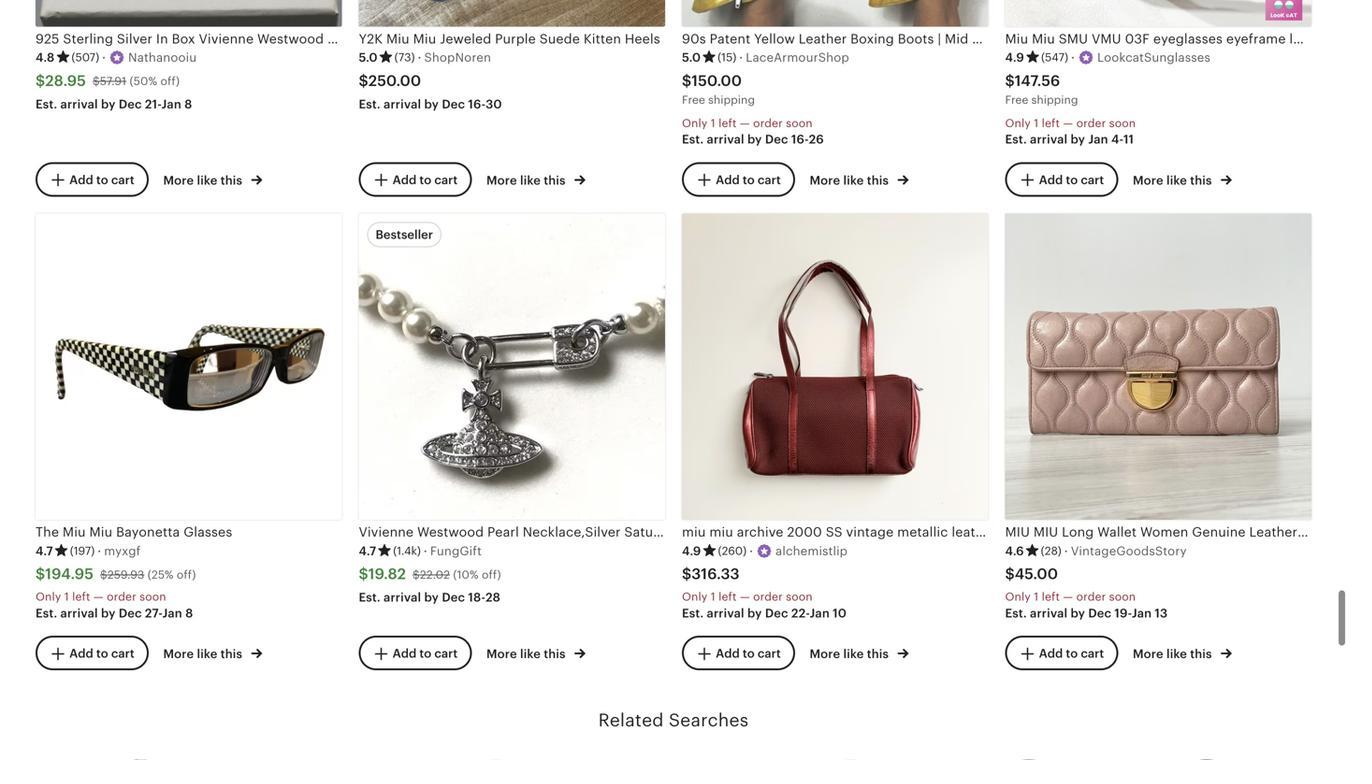 Task type: vqa. For each thing, say whether or not it's contained in the screenshot.
the are in These prints are so dope. I ordered a set of three for my son's room, and it took a lot of will power not to immediately order three more. :) They're colorful, they're fun, and they're the perfect mix of mod and warmth.
no



Task type: describe. For each thing, give the bounding box(es) containing it.
miu miu long wallet women genuine leather vintage image
[[1006, 214, 1312, 520]]

22-
[[792, 607, 810, 621]]

(28)
[[1041, 545, 1062, 558]]

dec inside $ 250.00 est. arrival by dec 16-30
[[442, 97, 465, 111]]

more like this for y2k miu miu jeweled purple suede kitten heels
[[487, 173, 569, 188]]

(10%
[[453, 569, 479, 581]]

4.9 for 316.33
[[682, 545, 701, 559]]

$ 150.00 free shipping
[[682, 72, 755, 106]]

soon for 27-
[[140, 591, 166, 604]]

more like this link for the miu miu bayonetta glasses
[[163, 644, 262, 663]]

90s patent yellow leather boxing boots | mid calf | size eu 38
[[682, 31, 1076, 46]]

wallet
[[1098, 525, 1137, 540]]

only inside $ 316.33 only 1 left — order soon est. arrival by dec 22-jan 10
[[682, 591, 708, 604]]

by inside $ 45.00 only 1 left — order soon est. arrival by dec 19-jan 13
[[1071, 607, 1086, 621]]

off) for 19.82
[[482, 569, 501, 581]]

5.0 for 250.00
[[359, 51, 378, 65]]

10
[[833, 607, 847, 621]]

long
[[1062, 525, 1094, 540]]

related
[[599, 711, 664, 731]]

by inside $ 316.33 only 1 left — order soon est. arrival by dec 22-jan 10
[[748, 607, 762, 621]]

only 1 left — order soon est. arrival by dec 16-26
[[682, 117, 824, 147]]

patent
[[710, 31, 751, 46]]

— for 27-
[[93, 591, 104, 604]]

only for 16-
[[682, 117, 708, 129]]

cart for 90s patent yellow leather boxing boots | mid calf | size eu 38
[[758, 173, 781, 187]]

0 horizontal spatial necklace,silver
[[328, 31, 426, 46]]

more like this for 90s patent yellow leather boxing boots | mid calf | size eu 38
[[810, 173, 892, 188]]

0 vertical spatial 8
[[185, 97, 192, 111]]

$ for 150.00
[[682, 72, 692, 89]]

arrival inside only 1 left — order soon est. arrival by jan 4-11
[[1030, 133, 1068, 147]]

(260)
[[718, 545, 747, 558]]

like for miu miu long wallet women genuine leather vintage
[[1167, 648, 1188, 662]]

add to cart for 925 sterling silver in box vivienne westwood necklace,silver cz diamond saturn pendant,gifts
[[69, 173, 135, 187]]

necklace
[[831, 525, 889, 540]]

13
[[1155, 607, 1168, 621]]

arrival down 28.95
[[60, 97, 98, 111]]

bestseller
[[376, 228, 433, 242]]

leather
[[952, 525, 997, 540]]

19.82
[[369, 566, 406, 583]]

vivienne westwood pearl necklace,silver saturn pearl necklace,silver pin necklace
[[359, 525, 889, 540]]

1 miu from the left
[[1006, 525, 1030, 540]]

est. inside the 'only 1 left — order soon est. arrival by dec 27-jan 8'
[[36, 607, 57, 621]]

more like this link for vivienne westwood pearl necklace,silver saturn pearl necklace,silver pin necklace
[[487, 644, 586, 663]]

22.02
[[420, 569, 450, 581]]

147.56
[[1015, 72, 1061, 89]]

left inside $ 316.33 only 1 left — order soon est. arrival by dec 22-jan 10
[[719, 591, 737, 604]]

add to cart button down only 1 left — order soon est. arrival by jan 4-11
[[1006, 162, 1119, 197]]

women
[[1141, 525, 1189, 540]]

only inside $ 45.00 only 1 left — order soon est. arrival by dec 19-jan 13
[[1006, 591, 1031, 604]]

est. arrival by dec 18-28
[[359, 591, 501, 605]]

arrival down 19.82
[[384, 591, 421, 605]]

y2k
[[359, 31, 383, 46]]

jan inside $ 316.33 only 1 left — order soon est. arrival by dec 22-jan 10
[[810, 607, 830, 621]]

box
[[172, 31, 195, 46]]

cart for miu miu long wallet women genuine leather vintage
[[1081, 647, 1105, 661]]

90s
[[682, 31, 706, 46]]

925 sterling silver in box vivienne westwood necklace,silver cz diamond saturn pendant,gifts
[[36, 31, 643, 46]]

vivienne westwood pearl necklace,silver saturn pearl necklace,silver pin necklace image
[[359, 214, 665, 520]]

(73)
[[395, 51, 415, 64]]

add to cart button for vivienne westwood pearl necklace,silver saturn pearl necklace,silver pin necklace
[[359, 637, 472, 671]]

by inside the 'only 1 left — order soon est. arrival by dec 27-jan 8'
[[101, 607, 116, 621]]

· right (547)
[[1072, 51, 1075, 65]]

silver
[[117, 31, 153, 46]]

1 vintage from the left
[[846, 525, 894, 540]]

like for miu miu archive 2000 ss vintage metallic leather handbag
[[844, 648, 864, 662]]

· for vivienne westwood pearl necklace,silver saturn pearl necklace,silver pin necklace
[[424, 545, 427, 559]]

$ inside the "$ 194.95 $ 259.93 (25% off)"
[[100, 569, 107, 581]]

the miu miu bayonetta glasses
[[36, 525, 232, 540]]

suede
[[540, 31, 580, 46]]

add for miu miu archive 2000 ss vintage metallic leather handbag
[[716, 647, 740, 661]]

add to cart for vivienne westwood pearl necklace,silver saturn pearl necklace,silver pin necklace
[[393, 647, 458, 661]]

eu
[[1039, 31, 1056, 46]]

add for 925 sterling silver in box vivienne westwood necklace,silver cz diamond saturn pendant,gifts
[[69, 173, 93, 187]]

21-
[[145, 97, 161, 111]]

searches
[[669, 711, 749, 731]]

cz
[[429, 31, 447, 46]]

(50%
[[130, 75, 157, 88]]

to for the miu miu bayonetta glasses
[[96, 647, 108, 661]]

left for 27-
[[72, 591, 90, 604]]

miu miu archive 2000 ss vintage metallic leather handbag
[[682, 525, 1057, 540]]

cart for the miu miu bayonetta glasses
[[111, 647, 135, 661]]

$ inside $ 28.95 $ 57.91 (50% off)
[[93, 75, 100, 88]]

2000
[[787, 525, 822, 540]]

pendant,gifts
[[557, 31, 643, 46]]

est. down 19.82
[[359, 591, 381, 605]]

diamond
[[451, 31, 508, 46]]

y2k miu miu jeweled purple suede kitten heels image
[[359, 0, 665, 26]]

$ 45.00 only 1 left — order soon est. arrival by dec 19-jan 13
[[1006, 566, 1168, 621]]

4.6
[[1006, 545, 1024, 559]]

like for the miu miu bayonetta glasses
[[197, 648, 218, 662]]

$ for 316.33
[[682, 566, 692, 583]]

handbag
[[1000, 525, 1057, 540]]

$ for 250.00
[[359, 72, 369, 89]]

$ 28.95 $ 57.91 (50% off)
[[36, 72, 180, 89]]

· for y2k miu miu jeweled purple suede kitten heels
[[418, 51, 422, 65]]

add for y2k miu miu jeweled purple suede kitten heels
[[393, 173, 417, 187]]

to for y2k miu miu jeweled purple suede kitten heels
[[420, 173, 432, 187]]

to for miu miu archive 2000 ss vintage metallic leather handbag
[[743, 647, 755, 661]]

16- inside only 1 left — order soon est. arrival by dec 16-26
[[792, 133, 809, 147]]

add to cart for miu miu long wallet women genuine leather vintage
[[1039, 647, 1105, 661]]

1 pearl from the left
[[488, 525, 519, 540]]

est. inside $ 45.00 only 1 left — order soon est. arrival by dec 19-jan 13
[[1006, 607, 1027, 621]]

by down 22.02
[[424, 591, 439, 605]]

arrival inside $ 316.33 only 1 left — order soon est. arrival by dec 22-jan 10
[[707, 607, 745, 621]]

$ 316.33 only 1 left — order soon est. arrival by dec 22-jan 10
[[682, 566, 847, 621]]

the
[[36, 525, 59, 540]]

more like this link for miu miu archive 2000 ss vintage metallic leather handbag
[[810, 644, 909, 663]]

150.00
[[692, 72, 742, 89]]

· for miu miu long wallet women genuine leather vintage
[[1065, 545, 1068, 559]]

(15)
[[718, 51, 737, 64]]

cart for y2k miu miu jeweled purple suede kitten heels
[[435, 173, 458, 187]]

(1.4k)
[[393, 545, 421, 558]]

related searches
[[599, 711, 749, 731]]

4.7 for 19.82
[[359, 545, 376, 559]]

dec inside only 1 left — order soon est. arrival by dec 16-26
[[765, 133, 789, 147]]

2 horizontal spatial necklace,silver
[[706, 525, 804, 540]]

1 horizontal spatial vivienne
[[359, 525, 414, 540]]

add down only 1 left — order soon est. arrival by jan 4-11
[[1039, 173, 1063, 187]]

more like this for miu miu long wallet women genuine leather vintage
[[1133, 648, 1216, 662]]

250.00
[[369, 72, 421, 89]]

0 horizontal spatial saturn
[[512, 31, 554, 46]]

dec left 18-
[[442, 591, 465, 605]]

(507)
[[71, 51, 99, 64]]

soon inside $ 316.33 only 1 left — order soon est. arrival by dec 22-jan 10
[[786, 591, 813, 604]]

the miu miu bayonetta glasses image
[[36, 214, 342, 520]]

$ 194.95 $ 259.93 (25% off)
[[36, 566, 196, 583]]

est. inside only 1 left — order soon est. arrival by dec 16-26
[[682, 133, 704, 147]]

1 horizontal spatial necklace,silver
[[523, 525, 621, 540]]

heels
[[625, 31, 661, 46]]

$ inside $ 19.82 $ 22.02 (10% off)
[[413, 569, 420, 581]]

16- inside $ 250.00 est. arrival by dec 16-30
[[468, 97, 486, 111]]

4.9 for 147.56
[[1006, 51, 1025, 65]]

shipping for 147.56
[[1032, 94, 1079, 106]]

194.95
[[45, 566, 94, 583]]

jan down in
[[161, 97, 181, 111]]

arrival inside only 1 left — order soon est. arrival by dec 16-26
[[707, 133, 745, 147]]

by down $ 28.95 $ 57.91 (50% off)
[[101, 97, 116, 111]]

(25%
[[148, 569, 174, 581]]

925
[[36, 31, 59, 46]]

— for 4-
[[1063, 117, 1074, 129]]

purple
[[495, 31, 536, 46]]

dec inside $ 45.00 only 1 left — order soon est. arrival by dec 19-jan 13
[[1089, 607, 1112, 621]]

this for pearl
[[544, 648, 566, 662]]

only 1 left — order soon est. arrival by dec 27-jan 8
[[36, 591, 193, 621]]

glasses
[[184, 525, 232, 540]]

more like this for 925 sterling silver in box vivienne westwood necklace,silver cz diamond saturn pendant,gifts
[[163, 173, 246, 188]]

more like this link for 925 sterling silver in box vivienne westwood necklace,silver cz diamond saturn pendant,gifts
[[163, 170, 262, 189]]

45.00
[[1015, 566, 1058, 583]]

like for vivienne westwood pearl necklace,silver saturn pearl necklace,silver pin necklace
[[520, 648, 541, 662]]

pin
[[807, 525, 827, 540]]

est. inside $ 250.00 est. arrival by dec 16-30
[[359, 97, 381, 111]]

add to cart button for miu miu long wallet women genuine leather vintage
[[1006, 637, 1119, 671]]

more for the miu miu bayonetta glasses
[[163, 648, 194, 662]]

925 sterling silver in box vivienne westwood necklace,silver cz diamond saturn pendant,gifts image
[[36, 0, 342, 26]]

off) for 28.95
[[160, 75, 180, 88]]

1 for 27-
[[64, 591, 69, 604]]

yellow
[[754, 31, 795, 46]]

ss
[[826, 525, 843, 540]]

only 1 left — order soon est. arrival by jan 4-11
[[1006, 117, 1136, 147]]

bayonetta
[[116, 525, 180, 540]]

by inside $ 250.00 est. arrival by dec 16-30
[[424, 97, 439, 111]]

by inside only 1 left — order soon est. arrival by jan 4-11
[[1071, 133, 1086, 147]]

add for the miu miu bayonetta glasses
[[69, 647, 93, 661]]

1 | from the left
[[938, 31, 942, 46]]

dec inside the 'only 1 left — order soon est. arrival by dec 27-jan 8'
[[119, 607, 142, 621]]

28
[[486, 591, 501, 605]]

8 inside the 'only 1 left — order soon est. arrival by dec 27-jan 8'
[[185, 607, 193, 621]]

soon inside $ 45.00 only 1 left — order soon est. arrival by dec 19-jan 13
[[1110, 591, 1136, 604]]

2 pearl from the left
[[670, 525, 702, 540]]

est. inside $ 316.33 only 1 left — order soon est. arrival by dec 22-jan 10
[[682, 607, 704, 621]]



Task type: locate. For each thing, give the bounding box(es) containing it.
order down the $ 147.56 free shipping
[[1077, 117, 1107, 129]]

to for 90s patent yellow leather boxing boots | mid calf | size eu 38
[[743, 173, 755, 187]]

(197)
[[70, 545, 95, 558]]

2 4.7 from the left
[[359, 545, 376, 559]]

more for 925 sterling silver in box vivienne westwood necklace,silver cz diamond saturn pendant,gifts
[[163, 173, 194, 188]]

8
[[185, 97, 192, 111], [185, 607, 193, 621]]

more for miu miu archive 2000 ss vintage metallic leather handbag
[[810, 648, 841, 662]]

1 horizontal spatial 4.7
[[359, 545, 376, 559]]

calf
[[972, 31, 998, 46]]

to down only 1 left — order soon est. arrival by dec 16-26
[[743, 173, 755, 187]]

sterling
[[63, 31, 113, 46]]

like for 90s patent yellow leather boxing boots | mid calf | size eu 38
[[844, 173, 864, 188]]

size
[[1009, 31, 1035, 46]]

to down est. arrival by dec 18-28
[[420, 647, 432, 661]]

off) inside $ 28.95 $ 57.91 (50% off)
[[160, 75, 180, 88]]

1 down 45.00
[[1034, 591, 1039, 604]]

like for 925 sterling silver in box vivienne westwood necklace,silver cz diamond saturn pendant,gifts
[[197, 173, 218, 188]]

necklace,silver
[[328, 31, 426, 46], [523, 525, 621, 540], [706, 525, 804, 540]]

259.93
[[107, 569, 144, 581]]

arrival down the $ 147.56 free shipping
[[1030, 133, 1068, 147]]

4.9
[[1006, 51, 1025, 65], [682, 545, 701, 559]]

$ down vivienne westwood pearl necklace,silver saturn pearl necklace,silver pin necklace
[[682, 566, 692, 583]]

westwood up (10%
[[417, 525, 484, 540]]

add to cart
[[69, 173, 135, 187], [393, 173, 458, 187], [716, 173, 781, 187], [1039, 173, 1105, 187], [69, 647, 135, 661], [393, 647, 458, 661], [716, 647, 781, 661], [1039, 647, 1105, 661]]

more
[[163, 173, 194, 188], [487, 173, 517, 188], [810, 173, 841, 188], [1133, 173, 1164, 188], [163, 648, 194, 662], [487, 648, 517, 662], [810, 648, 841, 662], [1133, 648, 1164, 662]]

· for 90s patent yellow leather boxing boots | mid calf | size eu 38
[[740, 51, 743, 65]]

0 horizontal spatial vivienne
[[199, 31, 254, 46]]

jeweled
[[440, 31, 492, 46]]

2 | from the left
[[1002, 31, 1005, 46]]

mid
[[945, 31, 969, 46]]

more like this for vivienne westwood pearl necklace,silver saturn pearl necklace,silver pin necklace
[[487, 648, 569, 662]]

soon up 26
[[786, 117, 813, 129]]

by inside only 1 left — order soon est. arrival by dec 16-26
[[748, 133, 762, 147]]

4.8
[[36, 51, 55, 65]]

shipping inside the $ 147.56 free shipping
[[1032, 94, 1079, 106]]

in
[[156, 31, 168, 46]]

2 shipping from the left
[[1032, 94, 1079, 106]]

1 miu from the left
[[682, 525, 706, 540]]

free down 150.00
[[682, 94, 705, 106]]

saturn
[[512, 31, 554, 46], [625, 525, 667, 540]]

1 horizontal spatial miu
[[710, 525, 734, 540]]

left down $ 150.00 free shipping
[[719, 117, 737, 129]]

free for 150.00
[[682, 94, 705, 106]]

more like this link
[[163, 170, 262, 189], [487, 170, 586, 189], [810, 170, 909, 189], [1133, 170, 1232, 189], [163, 644, 262, 663], [487, 644, 586, 663], [810, 644, 909, 663], [1133, 644, 1232, 663]]

1 vertical spatial saturn
[[625, 525, 667, 540]]

— inside $ 316.33 only 1 left — order soon est. arrival by dec 22-jan 10
[[740, 591, 750, 604]]

1 horizontal spatial westwood
[[417, 525, 484, 540]]

order for 4-
[[1077, 117, 1107, 129]]

order
[[753, 117, 783, 129], [1077, 117, 1107, 129], [107, 591, 137, 604], [753, 591, 783, 604], [1077, 591, 1107, 604]]

leather right genuine at the right bottom
[[1250, 525, 1298, 540]]

only for 4-
[[1006, 117, 1031, 129]]

add to cart button for 90s patent yellow leather boxing boots | mid calf | size eu 38
[[682, 162, 795, 197]]

$ inside the $ 147.56 free shipping
[[1006, 72, 1015, 89]]

1 inside $ 316.33 only 1 left — order soon est. arrival by dec 22-jan 10
[[711, 591, 716, 604]]

38
[[1060, 31, 1076, 46]]

metallic
[[898, 525, 949, 540]]

11
[[1124, 133, 1134, 147]]

pearl up 28
[[488, 525, 519, 540]]

dec left 26
[[765, 133, 789, 147]]

soon up '4-'
[[1110, 117, 1136, 129]]

1 horizontal spatial free
[[1006, 94, 1029, 106]]

add to cart button down $ 316.33 only 1 left — order soon est. arrival by dec 22-jan 10
[[682, 637, 795, 671]]

soon inside only 1 left — order soon est. arrival by dec 16-26
[[786, 117, 813, 129]]

add to cart down est. arrival by dec 21-jan 8
[[69, 173, 135, 187]]

1 vertical spatial leather
[[1250, 525, 1298, 540]]

est. down the $ 147.56 free shipping
[[1006, 133, 1027, 147]]

jan inside only 1 left — order soon est. arrival by jan 4-11
[[1089, 133, 1109, 147]]

order inside the 'only 1 left — order soon est. arrival by dec 27-jan 8'
[[107, 591, 137, 604]]

4-
[[1112, 133, 1124, 147]]

soon up 27-
[[140, 591, 166, 604]]

more for miu miu long wallet women genuine leather vintage
[[1133, 648, 1164, 662]]

0 horizontal spatial vintage
[[846, 525, 894, 540]]

1 down $ 150.00 free shipping
[[711, 117, 716, 129]]

more for 90s patent yellow leather boxing boots | mid calf | size eu 38
[[810, 173, 841, 188]]

y2k miu miu jeweled purple suede kitten heels
[[359, 31, 661, 46]]

arrival down 45.00
[[1030, 607, 1068, 621]]

pearl
[[488, 525, 519, 540], [670, 525, 702, 540]]

to down only 1 left — order soon est. arrival by jan 4-11
[[1066, 173, 1078, 187]]

(547)
[[1042, 51, 1069, 64]]

free inside the $ 147.56 free shipping
[[1006, 94, 1029, 106]]

· right (507)
[[102, 51, 106, 65]]

0 horizontal spatial 4.7
[[36, 545, 53, 559]]

add for 90s patent yellow leather boxing boots | mid calf | size eu 38
[[716, 173, 740, 187]]

— inside $ 45.00 only 1 left — order soon est. arrival by dec 19-jan 13
[[1063, 591, 1074, 604]]

vivienne
[[199, 31, 254, 46], [359, 525, 414, 540]]

only down the $ 147.56 free shipping
[[1006, 117, 1031, 129]]

est. down '316.33'
[[682, 607, 704, 621]]

jan inside $ 45.00 only 1 left — order soon est. arrival by dec 19-jan 13
[[1132, 607, 1152, 621]]

· right '(73)'
[[418, 51, 422, 65]]

2 miu from the left
[[710, 525, 734, 540]]

off) inside $ 19.82 $ 22.02 (10% off)
[[482, 569, 501, 581]]

add to cart down only 1 left — order soon est. arrival by jan 4-11
[[1039, 173, 1105, 187]]

add to cart button down the 'only 1 left — order soon est. arrival by dec 27-jan 8'
[[36, 637, 149, 671]]

left for 4-
[[1042, 117, 1060, 129]]

add for miu miu long wallet women genuine leather vintage
[[1039, 647, 1063, 661]]

this for vintage
[[867, 648, 889, 662]]

1 horizontal spatial saturn
[[625, 525, 667, 540]]

cart for vivienne westwood pearl necklace,silver saturn pearl necklace,silver pin necklace
[[435, 647, 458, 661]]

order inside only 1 left — order soon est. arrival by jan 4-11
[[1077, 117, 1107, 129]]

1 free from the left
[[682, 94, 705, 106]]

· right (28)
[[1065, 545, 1068, 559]]

add to cart button up bestseller
[[359, 162, 472, 197]]

1 vertical spatial westwood
[[417, 525, 484, 540]]

$ 19.82 $ 22.02 (10% off)
[[359, 566, 501, 583]]

$ inside $ 150.00 free shipping
[[682, 72, 692, 89]]

jan down (25%
[[162, 607, 182, 621]]

30
[[486, 97, 502, 111]]

90s patent yellow leather boxing boots | mid calf | size eu 38 image
[[682, 0, 989, 26]]

left inside the 'only 1 left — order soon est. arrival by dec 27-jan 8'
[[72, 591, 90, 604]]

only inside the 'only 1 left — order soon est. arrival by dec 27-jan 8'
[[36, 591, 61, 604]]

jan left 10
[[810, 607, 830, 621]]

· for the miu miu bayonetta glasses
[[98, 545, 101, 559]]

est. down 194.95
[[36, 607, 57, 621]]

1 shipping from the left
[[708, 94, 755, 106]]

add to cart down $ 316.33 only 1 left — order soon est. arrival by dec 22-jan 10
[[716, 647, 781, 661]]

1 horizontal spatial pearl
[[670, 525, 702, 540]]

1 for 16-
[[711, 117, 716, 129]]

kitten
[[584, 31, 621, 46]]

like
[[197, 173, 218, 188], [520, 173, 541, 188], [844, 173, 864, 188], [1167, 173, 1188, 188], [197, 648, 218, 662], [520, 648, 541, 662], [844, 648, 864, 662], [1167, 648, 1188, 662]]

0 horizontal spatial leather
[[799, 31, 847, 46]]

— down long
[[1063, 591, 1074, 604]]

shipping for 150.00
[[708, 94, 755, 106]]

0 vertical spatial vivienne
[[199, 31, 254, 46]]

0 horizontal spatial |
[[938, 31, 942, 46]]

vivienne right box on the left top of the page
[[199, 31, 254, 46]]

1 for 4-
[[1034, 117, 1039, 129]]

316.33
[[692, 566, 740, 583]]

off) inside the "$ 194.95 $ 259.93 (25% off)"
[[177, 569, 196, 581]]

miu miu archive 2000 ss vintage metallic leather handbag image
[[682, 214, 989, 520]]

4.7 up 19.82
[[359, 545, 376, 559]]

· right (15)
[[740, 51, 743, 65]]

miu miu smu vmu 03f eyeglasses eyeframe lunette brille y2k 90s shades monogram genuine designer image
[[1006, 0, 1312, 26]]

left inside only 1 left — order soon est. arrival by dec 16-26
[[719, 117, 737, 129]]

this for vivienne
[[221, 173, 242, 188]]

this
[[221, 173, 242, 188], [544, 173, 566, 188], [867, 173, 889, 188], [1191, 173, 1212, 188], [221, 648, 242, 662], [544, 648, 566, 662], [867, 648, 889, 662], [1191, 648, 1212, 662]]

soon for 16-
[[786, 117, 813, 129]]

dec left 19-
[[1089, 607, 1112, 621]]

— down $ 150.00 free shipping
[[740, 117, 750, 129]]

cart for miu miu archive 2000 ss vintage metallic leather handbag
[[758, 647, 781, 661]]

5.0 down 90s
[[682, 51, 701, 65]]

0 horizontal spatial pearl
[[488, 525, 519, 540]]

0 horizontal spatial free
[[682, 94, 705, 106]]

cart down est. arrival by dec 18-28
[[435, 647, 458, 661]]

57.91
[[100, 75, 126, 88]]

est. arrival by dec 21-jan 8
[[36, 97, 192, 111]]

add to cart button down $ 45.00 only 1 left — order soon est. arrival by dec 19-jan 13
[[1006, 637, 1119, 671]]

miu
[[682, 525, 706, 540], [710, 525, 734, 540]]

to for 925 sterling silver in box vivienne westwood necklace,silver cz diamond saturn pendant,gifts
[[96, 173, 108, 187]]

cart down est. arrival by dec 21-jan 8
[[111, 173, 135, 187]]

to down est. arrival by dec 21-jan 8
[[96, 173, 108, 187]]

order inside only 1 left — order soon est. arrival by dec 16-26
[[753, 117, 783, 129]]

miu up (28)
[[1034, 525, 1059, 540]]

to for vivienne westwood pearl necklace,silver saturn pearl necklace,silver pin necklace
[[420, 647, 432, 661]]

$ for 28.95
[[36, 72, 45, 89]]

$ down the
[[36, 566, 45, 583]]

add down est. arrival by dec 18-28
[[393, 647, 417, 661]]

to for miu miu long wallet women genuine leather vintage
[[1066, 647, 1078, 661]]

1 inside only 1 left — order soon est. arrival by dec 16-26
[[711, 117, 716, 129]]

1 inside only 1 left — order soon est. arrival by jan 4-11
[[1034, 117, 1039, 129]]

add to cart for the miu miu bayonetta glasses
[[69, 647, 135, 661]]

more like this for the miu miu bayonetta glasses
[[163, 648, 246, 662]]

28.95
[[45, 72, 86, 89]]

miu
[[386, 31, 410, 46], [413, 31, 436, 46], [63, 525, 86, 540], [89, 525, 113, 540]]

more for y2k miu miu jeweled purple suede kitten heels
[[487, 173, 517, 188]]

$ inside $ 316.33 only 1 left — order soon est. arrival by dec 22-jan 10
[[682, 566, 692, 583]]

—
[[740, 117, 750, 129], [1063, 117, 1074, 129], [93, 591, 104, 604], [740, 591, 750, 604], [1063, 591, 1074, 604]]

left inside $ 45.00 only 1 left — order soon est. arrival by dec 19-jan 13
[[1042, 591, 1060, 604]]

4.9 up '316.33'
[[682, 545, 701, 559]]

0 vertical spatial 16-
[[468, 97, 486, 111]]

1 horizontal spatial 4.9
[[1006, 51, 1025, 65]]

by left '4-'
[[1071, 133, 1086, 147]]

· right "(1.4k)"
[[424, 545, 427, 559]]

add to cart button for miu miu archive 2000 ss vintage metallic leather handbag
[[682, 637, 795, 671]]

est. down $ 150.00 free shipping
[[682, 133, 704, 147]]

arrival inside the 'only 1 left — order soon est. arrival by dec 27-jan 8'
[[60, 607, 98, 621]]

add to cart button for 925 sterling silver in box vivienne westwood necklace,silver cz diamond saturn pendant,gifts
[[36, 162, 149, 197]]

27-
[[145, 607, 162, 621]]

to down the 'only 1 left — order soon est. arrival by dec 27-jan 8'
[[96, 647, 108, 661]]

1 5.0 from the left
[[359, 51, 378, 65]]

left down 45.00
[[1042, 591, 1060, 604]]

only down '316.33'
[[682, 591, 708, 604]]

· for miu miu archive 2000 ss vintage metallic leather handbag
[[750, 545, 753, 559]]

this for genuine
[[1191, 648, 1212, 662]]

only down 194.95
[[36, 591, 61, 604]]

est. down 45.00
[[1006, 607, 1027, 621]]

genuine
[[1193, 525, 1246, 540]]

1 horizontal spatial vintage
[[1302, 525, 1348, 540]]

only inside only 1 left — order soon est. arrival by dec 16-26
[[682, 117, 708, 129]]

$ down 4.6
[[1006, 566, 1015, 583]]

1 down '316.33'
[[711, 591, 716, 604]]

left for 16-
[[719, 117, 737, 129]]

1 vertical spatial 8
[[185, 607, 193, 621]]

1 horizontal spatial leather
[[1250, 525, 1298, 540]]

arrival down $ 150.00 free shipping
[[707, 133, 745, 147]]

arrival inside $ 45.00 only 1 left — order soon est. arrival by dec 19-jan 13
[[1030, 607, 1068, 621]]

$ down 90s
[[682, 72, 692, 89]]

left inside only 1 left — order soon est. arrival by jan 4-11
[[1042, 117, 1060, 129]]

$ inside $ 45.00 only 1 left — order soon est. arrival by dec 19-jan 13
[[1006, 566, 1015, 583]]

soon inside only 1 left — order soon est. arrival by jan 4-11
[[1110, 117, 1136, 129]]

18-
[[468, 591, 486, 605]]

1 vertical spatial 16-
[[792, 133, 809, 147]]

order for 27-
[[107, 591, 137, 604]]

2 free from the left
[[1006, 94, 1029, 106]]

add to cart button for the miu miu bayonetta glasses
[[36, 637, 149, 671]]

0 horizontal spatial miu
[[682, 525, 706, 540]]

$ for 45.00
[[1006, 566, 1015, 583]]

0 horizontal spatial shipping
[[708, 94, 755, 106]]

to down $ 316.33 only 1 left — order soon est. arrival by dec 22-jan 10
[[743, 647, 755, 661]]

cart down $ 45.00 only 1 left — order soon est. arrival by dec 19-jan 13
[[1081, 647, 1105, 661]]

miu up '316.33'
[[682, 525, 706, 540]]

free for 147.56
[[1006, 94, 1029, 106]]

add down the 'only 1 left — order soon est. arrival by dec 27-jan 8'
[[69, 647, 93, 661]]

cart down $ 250.00 est. arrival by dec 16-30
[[435, 173, 458, 187]]

arrival inside $ 250.00 est. arrival by dec 16-30
[[384, 97, 421, 111]]

this for suede
[[544, 173, 566, 188]]

0 horizontal spatial 16-
[[468, 97, 486, 111]]

jan left 13 on the bottom right
[[1132, 607, 1152, 621]]

$ for 19.82
[[359, 566, 369, 583]]

cart for 925 sterling silver in box vivienne westwood necklace,silver cz diamond saturn pendant,gifts
[[111, 173, 135, 187]]

0 horizontal spatial 4.9
[[682, 545, 701, 559]]

order down long
[[1077, 591, 1107, 604]]

0 vertical spatial westwood
[[257, 31, 324, 46]]

cart down only 1 left — order soon est. arrival by jan 4-11
[[1081, 173, 1105, 187]]

0 vertical spatial 4.9
[[1006, 51, 1025, 65]]

off) for 194.95
[[177, 569, 196, 581]]

$ 147.56 free shipping
[[1006, 72, 1079, 106]]

add for vivienne westwood pearl necklace,silver saturn pearl necklace,silver pin necklace
[[393, 647, 417, 661]]

only inside only 1 left — order soon est. arrival by jan 4-11
[[1006, 117, 1031, 129]]

by down the "$ 194.95 $ 259.93 (25% off)"
[[101, 607, 116, 621]]

est. down 28.95
[[36, 97, 57, 111]]

1 inside the 'only 1 left — order soon est. arrival by dec 27-jan 8'
[[64, 591, 69, 604]]

— inside only 1 left — order soon est. arrival by dec 16-26
[[740, 117, 750, 129]]

est. inside only 1 left — order soon est. arrival by jan 4-11
[[1006, 133, 1027, 147]]

soon
[[786, 117, 813, 129], [1110, 117, 1136, 129], [140, 591, 166, 604], [786, 591, 813, 604], [1110, 591, 1136, 604]]

1 vertical spatial 4.9
[[682, 545, 701, 559]]

add to cart button for y2k miu miu jeweled purple suede kitten heels
[[359, 162, 472, 197]]

miu miu long wallet women genuine leather vintage
[[1006, 525, 1348, 540]]

1 4.7 from the left
[[36, 545, 53, 559]]

2 vintage from the left
[[1302, 525, 1348, 540]]

boxing
[[851, 31, 895, 46]]

pearl up '316.33'
[[670, 525, 702, 540]]

1 horizontal spatial miu
[[1034, 525, 1059, 540]]

0 horizontal spatial westwood
[[257, 31, 324, 46]]

0 horizontal spatial 5.0
[[359, 51, 378, 65]]

1 horizontal spatial 5.0
[[682, 51, 701, 65]]

shipping down 147.56
[[1032, 94, 1079, 106]]

more like this link for miu miu long wallet women genuine leather vintage
[[1133, 644, 1232, 663]]

miu
[[1006, 525, 1030, 540], [1034, 525, 1059, 540]]

shipping inside $ 150.00 free shipping
[[708, 94, 755, 106]]

arrival
[[60, 97, 98, 111], [384, 97, 421, 111], [707, 133, 745, 147], [1030, 133, 1068, 147], [384, 591, 421, 605], [60, 607, 98, 621], [707, 607, 745, 621], [1030, 607, 1068, 621]]

order inside $ 45.00 only 1 left — order soon est. arrival by dec 19-jan 13
[[1077, 591, 1107, 604]]

order down archive
[[753, 591, 783, 604]]

$ for 147.56
[[1006, 72, 1015, 89]]

add
[[69, 173, 93, 187], [393, 173, 417, 187], [716, 173, 740, 187], [1039, 173, 1063, 187], [69, 647, 93, 661], [393, 647, 417, 661], [716, 647, 740, 661], [1039, 647, 1063, 661]]

soon up 19-
[[1110, 591, 1136, 604]]

·
[[102, 51, 106, 65], [418, 51, 422, 65], [740, 51, 743, 65], [1072, 51, 1075, 65], [98, 545, 101, 559], [424, 545, 427, 559], [750, 545, 753, 559], [1065, 545, 1068, 559]]

archive
[[737, 525, 784, 540]]

add to cart down only 1 left — order soon est. arrival by dec 16-26
[[716, 173, 781, 187]]

est. down 250.00
[[359, 97, 381, 111]]

cart
[[111, 173, 135, 187], [435, 173, 458, 187], [758, 173, 781, 187], [1081, 173, 1105, 187], [111, 647, 135, 661], [435, 647, 458, 661], [758, 647, 781, 661], [1081, 647, 1105, 661]]

— inside the 'only 1 left — order soon est. arrival by dec 27-jan 8'
[[93, 591, 104, 604]]

soon inside the 'only 1 left — order soon est. arrival by dec 27-jan 8'
[[140, 591, 166, 604]]

westwood
[[257, 31, 324, 46], [417, 525, 484, 540]]

1 down the $ 147.56 free shipping
[[1034, 117, 1039, 129]]

dec left 21-
[[119, 97, 142, 111]]

free
[[682, 94, 705, 106], [1006, 94, 1029, 106]]

add to cart button down est. arrival by dec 21-jan 8
[[36, 162, 149, 197]]

$ up est. arrival by dec 18-28
[[359, 566, 369, 583]]

dec inside $ 316.33 only 1 left — order soon est. arrival by dec 22-jan 10
[[765, 607, 789, 621]]

1 horizontal spatial 16-
[[792, 133, 809, 147]]

order down $ 150.00 free shipping
[[753, 117, 783, 129]]

4.7 for 194.95
[[36, 545, 53, 559]]

order for 16-
[[753, 117, 783, 129]]

add to cart for y2k miu miu jeweled purple suede kitten heels
[[393, 173, 458, 187]]

only for 27-
[[36, 591, 61, 604]]

order inside $ 316.33 only 1 left — order soon est. arrival by dec 22-jan 10
[[753, 591, 783, 604]]

free inside $ 150.00 free shipping
[[682, 94, 705, 106]]

shipping down 150.00
[[708, 94, 755, 106]]

jan
[[161, 97, 181, 111], [1089, 133, 1109, 147], [162, 607, 182, 621], [810, 607, 830, 621], [1132, 607, 1152, 621]]

boots
[[898, 31, 934, 46]]

2 miu from the left
[[1034, 525, 1059, 540]]

add to cart down $ 45.00 only 1 left — order soon est. arrival by dec 19-jan 13
[[1039, 647, 1105, 661]]

$ down (507)
[[93, 75, 100, 88]]

0 horizontal spatial miu
[[1006, 525, 1030, 540]]

more like this for miu miu archive 2000 ss vintage metallic leather handbag
[[810, 648, 892, 662]]

more like this
[[163, 173, 246, 188], [487, 173, 569, 188], [810, 173, 892, 188], [1133, 173, 1216, 188], [163, 648, 246, 662], [487, 648, 569, 662], [810, 648, 892, 662], [1133, 648, 1216, 662]]

vintage
[[846, 525, 894, 540], [1302, 525, 1348, 540]]

0 vertical spatial leather
[[799, 31, 847, 46]]

like for y2k miu miu jeweled purple suede kitten heels
[[520, 173, 541, 188]]

add to cart for 90s patent yellow leather boxing boots | mid calf | size eu 38
[[716, 173, 781, 187]]

add to cart button
[[36, 162, 149, 197], [359, 162, 472, 197], [682, 162, 795, 197], [1006, 162, 1119, 197], [36, 637, 149, 671], [359, 637, 472, 671], [682, 637, 795, 671], [1006, 637, 1119, 671]]

cart down only 1 left — order soon est. arrival by dec 16-26
[[758, 173, 781, 187]]

$ for 194.95
[[36, 566, 45, 583]]

19-
[[1115, 607, 1132, 621]]

26
[[809, 133, 824, 147]]

1 inside $ 45.00 only 1 left — order soon est. arrival by dec 19-jan 13
[[1034, 591, 1039, 604]]

westwood left "y2k"
[[257, 31, 324, 46]]

by left 26
[[748, 133, 762, 147]]

· for 925 sterling silver in box vivienne westwood necklace,silver cz diamond saturn pendant,gifts
[[102, 51, 106, 65]]

add to cart for miu miu archive 2000 ss vintage metallic leather handbag
[[716, 647, 781, 661]]

soon for 4-
[[1110, 117, 1136, 129]]

more like this link for y2k miu miu jeweled purple suede kitten heels
[[487, 170, 586, 189]]

to
[[96, 173, 108, 187], [420, 173, 432, 187], [743, 173, 755, 187], [1066, 173, 1078, 187], [96, 647, 108, 661], [420, 647, 432, 661], [743, 647, 755, 661], [1066, 647, 1078, 661]]

— inside only 1 left — order soon est. arrival by jan 4-11
[[1063, 117, 1074, 129]]

1 horizontal spatial shipping
[[1032, 94, 1079, 106]]

$ down "y2k"
[[359, 72, 369, 89]]

$
[[36, 72, 45, 89], [359, 72, 369, 89], [682, 72, 692, 89], [1006, 72, 1015, 89], [93, 75, 100, 88], [36, 566, 45, 583], [359, 566, 369, 583], [682, 566, 692, 583], [1006, 566, 1015, 583], [100, 569, 107, 581], [413, 569, 420, 581]]

0 vertical spatial saturn
[[512, 31, 554, 46]]

off) up 28
[[482, 569, 501, 581]]

5.0 for 150.00
[[682, 51, 701, 65]]

$ 250.00 est. arrival by dec 16-30
[[359, 72, 502, 111]]

5.0 down "y2k"
[[359, 51, 378, 65]]

jan inside the 'only 1 left — order soon est. arrival by dec 27-jan 8'
[[162, 607, 182, 621]]

1 horizontal spatial |
[[1002, 31, 1005, 46]]

off)
[[160, 75, 180, 88], [177, 569, 196, 581], [482, 569, 501, 581]]

— down (260)
[[740, 591, 750, 604]]

more for vivienne westwood pearl necklace,silver saturn pearl necklace,silver pin necklace
[[487, 648, 517, 662]]

2 5.0 from the left
[[682, 51, 701, 65]]

left
[[719, 117, 737, 129], [1042, 117, 1060, 129], [72, 591, 90, 604], [719, 591, 737, 604], [1042, 591, 1060, 604]]

more like this link for 90s patent yellow leather boxing boots | mid calf | size eu 38
[[810, 170, 909, 189]]

1 vertical spatial vivienne
[[359, 525, 414, 540]]

— down the "$ 194.95 $ 259.93 (25% off)"
[[93, 591, 104, 604]]

4.7 down the
[[36, 545, 53, 559]]

by
[[101, 97, 116, 111], [424, 97, 439, 111], [748, 133, 762, 147], [1071, 133, 1086, 147], [424, 591, 439, 605], [101, 607, 116, 621], [748, 607, 762, 621], [1071, 607, 1086, 621]]

$ inside $ 250.00 est. arrival by dec 16-30
[[359, 72, 369, 89]]

8 right 21-
[[185, 97, 192, 111]]



